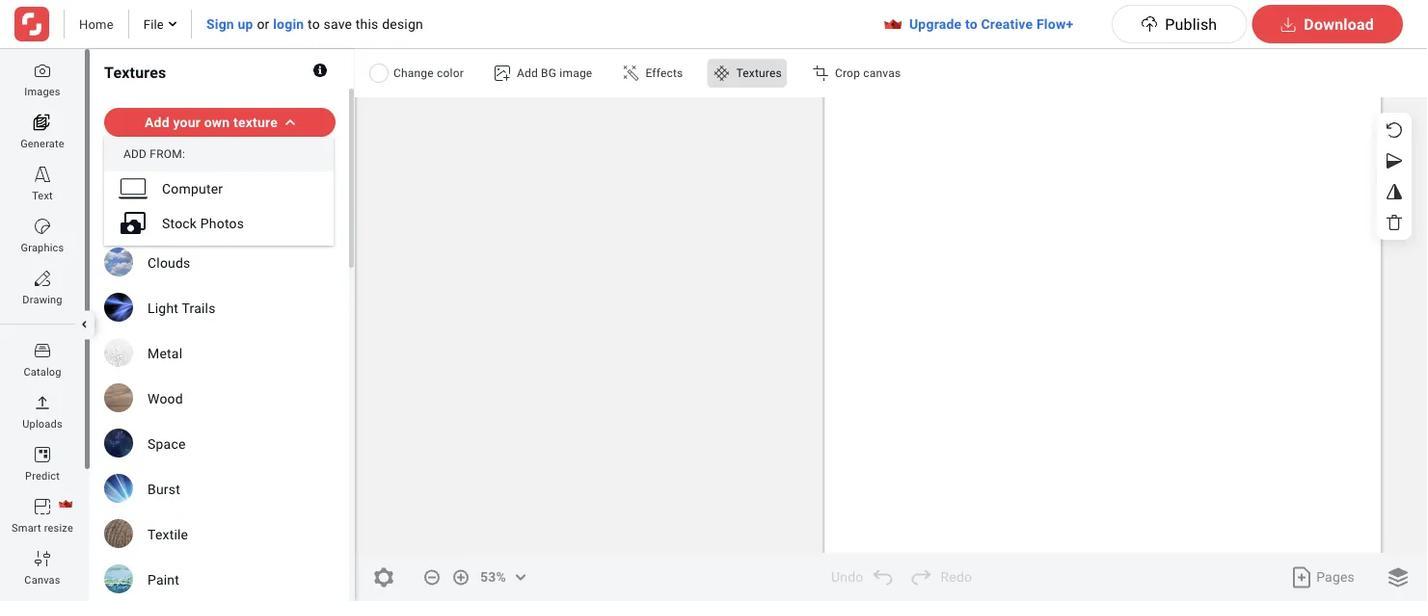 Task type: vqa. For each thing, say whether or not it's contained in the screenshot.
Log
no



Task type: locate. For each thing, give the bounding box(es) containing it.
0 horizontal spatial to
[[308, 16, 320, 32]]

home link
[[79, 15, 114, 33]]

3orrj image up the drawing
[[35, 271, 50, 286]]

shutterstock logo image
[[14, 7, 49, 41]]

qk65f image for textures
[[714, 66, 730, 81]]

photos
[[200, 216, 244, 232]]

images
[[24, 85, 61, 97]]

crop
[[835, 67, 861, 80]]

undo
[[831, 570, 864, 586]]

change color
[[394, 67, 464, 80]]

smart resize
[[12, 522, 73, 534]]

1 vertical spatial 3orrj image
[[35, 343, 50, 359]]

2 3orrj image from the top
[[35, 343, 50, 359]]

3orrj image up uploads
[[35, 395, 50, 411]]

3orrj image
[[35, 63, 50, 78], [35, 343, 50, 359]]

textures down "file"
[[104, 64, 166, 82]]

add inside button
[[145, 114, 170, 130]]

download
[[1305, 15, 1375, 33]]

7 3orrj image from the top
[[35, 552, 50, 567]]

creative
[[982, 16, 1033, 32]]

change
[[394, 67, 434, 80]]

gradients
[[148, 165, 207, 181]]

3orrj image up canvas
[[35, 552, 50, 567]]

to left "creative"
[[966, 16, 978, 32]]

to left save
[[308, 16, 320, 32]]

4 3orrj image from the top
[[35, 395, 50, 411]]

add for add from:
[[123, 148, 147, 161]]

add
[[517, 67, 538, 80], [145, 114, 170, 130], [123, 148, 147, 161]]

qk65f image left effects
[[624, 66, 639, 81]]

add left from:
[[123, 148, 147, 161]]

2 vertical spatial add
[[123, 148, 147, 161]]

0 horizontal spatial textures
[[104, 64, 166, 82]]

3orrj image for images
[[35, 63, 50, 78]]

3orrj image up predict
[[35, 448, 50, 463]]

upgrade to creative flow+ button
[[871, 10, 1112, 39]]

qk65f image right effects
[[714, 66, 730, 81]]

canvas
[[864, 67, 901, 80]]

predict
[[25, 470, 60, 482]]

3orrj image for uploads
[[35, 395, 50, 411]]

design
[[382, 16, 423, 32]]

1 3orrj image from the top
[[35, 63, 50, 78]]

textures
[[104, 64, 166, 82], [736, 67, 782, 80]]

0 vertical spatial 3orrj image
[[35, 63, 50, 78]]

3orrj image up graphics
[[35, 219, 50, 234]]

3orrj image up text
[[35, 167, 50, 182]]

canvas
[[24, 574, 60, 586]]

5 3orrj image from the top
[[35, 448, 50, 463]]

metal
[[148, 346, 183, 362]]

download button
[[1252, 5, 1404, 43]]

to
[[308, 16, 320, 32], [966, 16, 978, 32]]

graphics
[[21, 242, 64, 254]]

3orrj image for graphics
[[35, 219, 50, 234]]

uploads
[[22, 418, 62, 430]]

add left your
[[145, 114, 170, 130]]

login link
[[273, 16, 304, 32]]

1 horizontal spatial to
[[966, 16, 978, 32]]

trails
[[182, 301, 216, 317]]

3orrj image up smart resize on the bottom left of page
[[35, 500, 50, 515]]

light trails
[[148, 301, 216, 317]]

2 to from the left
[[966, 16, 978, 32]]

sign
[[206, 16, 234, 32]]

save
[[324, 16, 352, 32]]

1 to from the left
[[308, 16, 320, 32]]

0 vertical spatial add
[[517, 67, 538, 80]]

3 3orrj image from the top
[[35, 271, 50, 286]]

textile
[[148, 528, 188, 544]]

53%
[[480, 570, 506, 586]]

add for add your own texture
[[145, 114, 170, 130]]

computer
[[162, 181, 223, 197]]

add your own texture
[[145, 114, 278, 130]]

stock
[[162, 216, 197, 232]]

2 3orrj image from the top
[[35, 219, 50, 234]]

own
[[204, 114, 230, 130]]

1 3orrj image from the top
[[35, 167, 50, 182]]

login
[[273, 16, 304, 32]]

0 horizontal spatial qk65f image
[[624, 66, 639, 81]]

1 horizontal spatial qk65f image
[[714, 66, 730, 81]]

add left bg
[[517, 67, 538, 80]]

3orrj image up the images
[[35, 63, 50, 78]]

1 vertical spatial add
[[145, 114, 170, 130]]

6 3orrj image from the top
[[35, 500, 50, 515]]

space
[[148, 437, 186, 453]]

qk65f image
[[624, 66, 639, 81], [714, 66, 730, 81]]

catalog
[[24, 366, 61, 378]]

textures left crop on the top of the page
[[736, 67, 782, 80]]

bg
[[541, 67, 557, 80]]

2 qk65f image from the left
[[714, 66, 730, 81]]

3orrj image for canvas
[[35, 552, 50, 567]]

drawing
[[23, 294, 62, 306]]

generate
[[20, 137, 65, 150]]

3orrj image
[[35, 167, 50, 182], [35, 219, 50, 234], [35, 271, 50, 286], [35, 395, 50, 411], [35, 448, 50, 463], [35, 500, 50, 515], [35, 552, 50, 567]]

color
[[437, 67, 464, 80]]

1 qk65f image from the left
[[624, 66, 639, 81]]

3orrj image up catalog
[[35, 343, 50, 359]]



Task type: describe. For each thing, give the bounding box(es) containing it.
flow+
[[1037, 16, 1074, 32]]

publish
[[1165, 15, 1218, 33]]

stock photos
[[162, 216, 244, 232]]

upgrade to creative flow+
[[910, 16, 1074, 32]]

3orrj image for text
[[35, 167, 50, 182]]

pages
[[1317, 570, 1355, 586]]

upgrade
[[910, 16, 962, 32]]

publish button
[[1112, 5, 1248, 43]]

add from:
[[123, 148, 185, 161]]

light
[[148, 301, 179, 317]]

3orrj image for drawing
[[35, 271, 50, 286]]

3orrj image for smart resize
[[35, 500, 50, 515]]

add bg image
[[517, 67, 593, 80]]

redo
[[941, 570, 973, 586]]

resize
[[44, 522, 73, 534]]

your
[[173, 114, 201, 130]]

paint
[[148, 573, 179, 589]]

text
[[32, 190, 53, 202]]

qk65f image for effects
[[624, 66, 639, 81]]

add your own texture button
[[104, 108, 336, 137]]

glitter
[[148, 210, 185, 226]]

sign up link
[[206, 16, 253, 32]]

image
[[560, 67, 593, 80]]

wood
[[148, 392, 183, 408]]

burst
[[148, 482, 180, 498]]

home
[[79, 17, 114, 31]]

smart
[[12, 522, 41, 534]]

to inside upgrade to creative flow+ button
[[966, 16, 978, 32]]

1 horizontal spatial textures
[[736, 67, 782, 80]]

up
[[238, 16, 253, 32]]

add for add bg image
[[517, 67, 538, 80]]

effects
[[646, 67, 683, 80]]

from:
[[150, 148, 185, 161]]

3orrj image for catalog
[[35, 343, 50, 359]]

clouds
[[148, 256, 191, 272]]

texture
[[234, 114, 278, 130]]

sign up or login to save this design
[[206, 16, 423, 32]]

or
[[257, 16, 270, 32]]

file
[[144, 17, 164, 31]]

3orrj image for predict
[[35, 448, 50, 463]]

this
[[356, 16, 379, 32]]

crop canvas
[[835, 67, 901, 80]]



